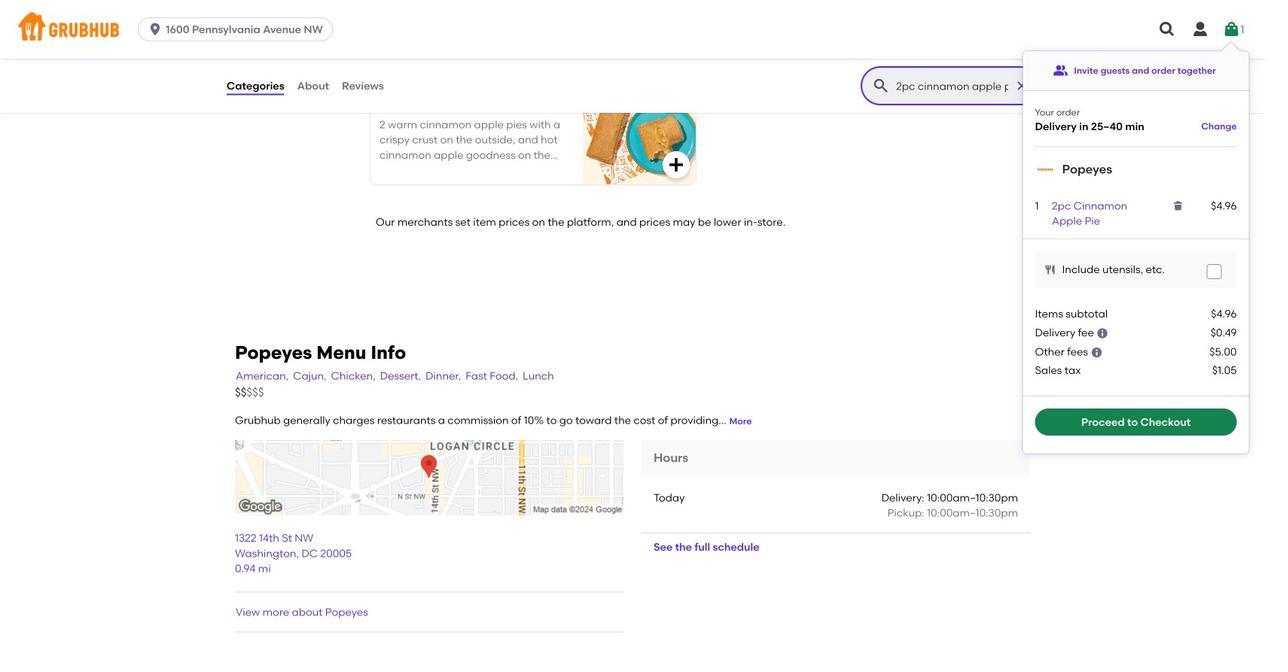 Task type: describe. For each thing, give the bounding box(es) containing it.
search icon image
[[872, 77, 890, 95]]

Search Popeyes search field
[[895, 79, 1010, 93]]

people icon image
[[1053, 63, 1068, 78]]



Task type: vqa. For each thing, say whether or not it's contained in the screenshot.
FRIENDS
no



Task type: locate. For each thing, give the bounding box(es) containing it.
2pc cinnamon apple pie image
[[583, 87, 696, 185]]

tooltip
[[1023, 42, 1249, 454]]

main navigation navigation
[[0, 0, 1265, 59]]

x icon image
[[1015, 78, 1030, 93]]

svg image
[[1159, 20, 1177, 38], [1192, 20, 1210, 38], [1223, 20, 1241, 38], [1044, 264, 1056, 276], [1097, 328, 1109, 340]]

popeyes image
[[1035, 159, 1056, 180]]

svg image
[[148, 22, 163, 37], [667, 156, 685, 174], [1173, 200, 1185, 212], [1210, 267, 1219, 276], [1091, 347, 1103, 359]]

svg image inside main navigation navigation
[[148, 22, 163, 37]]



